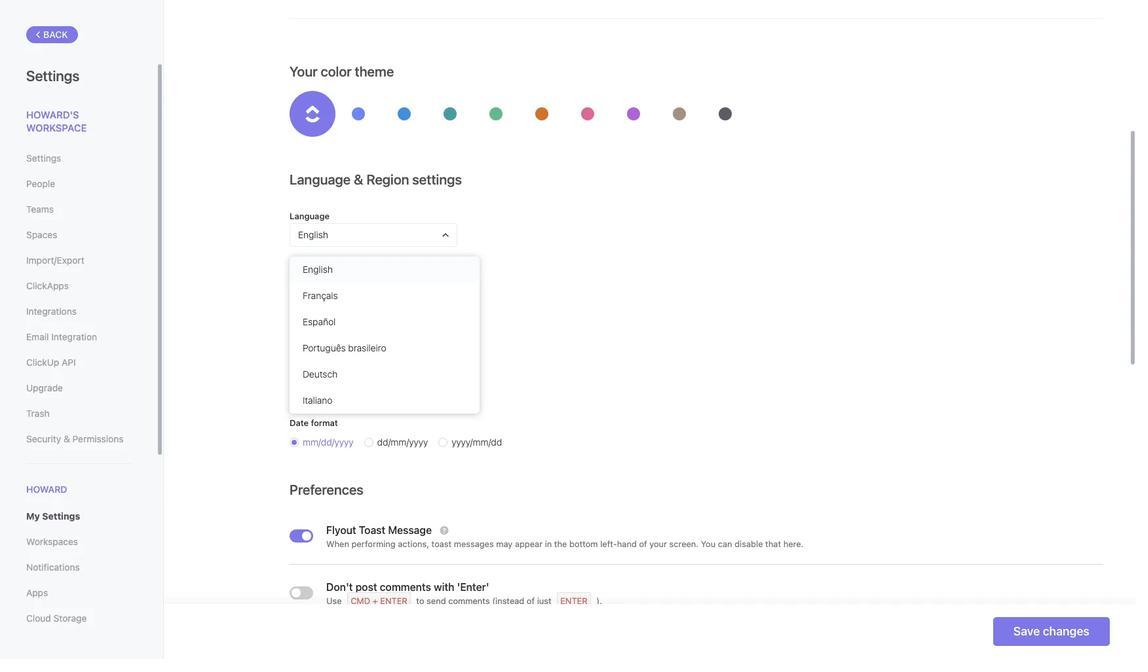 Task type: locate. For each thing, give the bounding box(es) containing it.
language for language & region settings
[[290, 172, 351, 187]]

flyout
[[326, 525, 356, 537]]

notify me of timezone changes
[[305, 305, 423, 315]]

save changes
[[1013, 625, 1090, 639]]

0 vertical spatial english
[[298, 229, 328, 240]]

português brasileiro
[[303, 343, 386, 354]]

security & permissions link
[[26, 428, 130, 451]]

date format
[[290, 418, 338, 428]]

comments up to
[[380, 582, 431, 594]]

integrations link
[[26, 301, 130, 323]]

trash link
[[26, 403, 130, 425]]

clickapps
[[26, 280, 69, 292]]

cmd
[[351, 596, 370, 607]]

my settings
[[26, 511, 80, 522]]

1 vertical spatial comments
[[448, 596, 490, 607]]

comments down 'enter'
[[448, 596, 490, 607]]

of
[[343, 305, 351, 315], [312, 330, 320, 341], [639, 539, 647, 550], [527, 596, 535, 607]]

the up "português"
[[323, 330, 336, 341]]

1 horizontal spatial comments
[[448, 596, 490, 607]]

0 vertical spatial language
[[290, 172, 351, 187]]

don't post comments with 'enter' use cmd + enter to send comments (instead of just enter ).
[[326, 582, 602, 607]]

mm/dd/yyyy
[[303, 437, 354, 448]]

changes up week
[[391, 305, 423, 315]]

yyyy/mm/dd
[[452, 437, 502, 448]]

performing
[[352, 539, 396, 550]]

spaces link
[[26, 224, 130, 246]]

changes right save
[[1043, 625, 1090, 639]]

of left the just
[[527, 596, 535, 607]]

workspace
[[26, 122, 87, 133]]

timezone up français
[[290, 261, 329, 272]]

1 vertical spatial changes
[[1043, 625, 1090, 639]]

changes
[[391, 305, 423, 315], [1043, 625, 1090, 639]]

english
[[298, 229, 328, 240], [303, 264, 333, 275]]

language & region settings
[[290, 172, 462, 187]]

language
[[290, 172, 351, 187], [290, 211, 330, 221]]

howard's
[[26, 109, 79, 121]]

& right security
[[64, 434, 70, 445]]

clickup api link
[[26, 352, 130, 374]]

back link
[[26, 26, 78, 43]]

save
[[1013, 625, 1040, 639]]

me
[[330, 305, 341, 315]]

format
[[312, 374, 339, 385], [311, 418, 338, 428]]

enter
[[380, 596, 407, 607], [560, 596, 588, 607]]

time format
[[290, 374, 339, 385]]

1 vertical spatial language
[[290, 211, 330, 221]]

email
[[26, 332, 49, 343]]

1 horizontal spatial enter
[[560, 596, 588, 607]]

& left region
[[354, 172, 363, 187]]

settings up howard's
[[26, 67, 80, 85]]

0 vertical spatial the
[[323, 330, 336, 341]]

left-
[[600, 539, 617, 550]]

region
[[366, 172, 409, 187]]

1 horizontal spatial &
[[354, 172, 363, 187]]

2 language from the top
[[290, 211, 330, 221]]

toast
[[432, 539, 452, 550]]

color
[[321, 64, 352, 79]]

workspaces link
[[26, 531, 130, 554]]

+
[[373, 596, 378, 607]]

0 horizontal spatial enter
[[380, 596, 407, 607]]

sunday
[[303, 349, 334, 360]]

comments
[[380, 582, 431, 594], [448, 596, 490, 607]]

clickup api
[[26, 357, 76, 368]]

start of the calendar week
[[290, 330, 397, 341]]

here.
[[783, 539, 804, 550]]

changes inside button
[[1043, 625, 1090, 639]]

0 horizontal spatial changes
[[391, 305, 423, 315]]

0 vertical spatial changes
[[391, 305, 423, 315]]

0 horizontal spatial the
[[323, 330, 336, 341]]

1 vertical spatial timezone
[[353, 305, 389, 315]]

settings up workspaces
[[42, 511, 80, 522]]

italiano
[[303, 395, 333, 406]]

cloud storage link
[[26, 608, 130, 630]]

security & permissions
[[26, 434, 123, 445]]

0 vertical spatial comments
[[380, 582, 431, 594]]

the
[[323, 330, 336, 341], [554, 539, 567, 550]]

email integration link
[[26, 326, 130, 349]]

1 language from the top
[[290, 172, 351, 187]]

disable
[[735, 539, 763, 550]]

1 vertical spatial format
[[311, 418, 338, 428]]

of right the me at the left top
[[343, 305, 351, 315]]

notify
[[305, 305, 328, 315]]

clickup
[[26, 357, 59, 368]]

cloud
[[26, 613, 51, 625]]

api
[[62, 357, 76, 368]]

settings element
[[0, 0, 164, 660]]

0 vertical spatial format
[[312, 374, 339, 385]]

flyout toast message
[[326, 525, 434, 537]]

the right in at the bottom left of the page
[[554, 539, 567, 550]]

0 horizontal spatial &
[[64, 434, 70, 445]]

spaces
[[26, 229, 57, 240]]

format for date format
[[311, 418, 338, 428]]

& for permissions
[[64, 434, 70, 445]]

enter left ).
[[560, 596, 588, 607]]

actions,
[[398, 539, 429, 550]]

1 horizontal spatial timezone
[[353, 305, 389, 315]]

1 horizontal spatial the
[[554, 539, 567, 550]]

clickapps link
[[26, 275, 130, 297]]

timezone up week
[[353, 305, 389, 315]]

permissions
[[72, 434, 123, 445]]

enter right +
[[380, 596, 407, 607]]

format up mm/dd/yyyy
[[311, 418, 338, 428]]

in
[[545, 539, 552, 550]]

& inside the settings element
[[64, 434, 70, 445]]

format up hour
[[312, 374, 339, 385]]

0 vertical spatial &
[[354, 172, 363, 187]]

&
[[354, 172, 363, 187], [64, 434, 70, 445]]

of left 'your'
[[639, 539, 647, 550]]

1 horizontal spatial changes
[[1043, 625, 1090, 639]]

settings up people
[[26, 153, 61, 164]]

integrations
[[26, 306, 77, 317]]

1 vertical spatial &
[[64, 434, 70, 445]]

0 horizontal spatial timezone
[[290, 261, 329, 272]]

howard's workspace
[[26, 109, 87, 133]]

to
[[416, 596, 424, 607]]

settings
[[26, 67, 80, 85], [26, 153, 61, 164], [42, 511, 80, 522]]

date
[[290, 418, 309, 428]]

message
[[388, 525, 432, 537]]

screen.
[[669, 539, 699, 550]]



Task type: vqa. For each thing, say whether or not it's contained in the screenshot.
Space to the bottom
no



Task type: describe. For each thing, give the bounding box(es) containing it.
settings link
[[26, 147, 130, 170]]

1 vertical spatial settings
[[26, 153, 61, 164]]

monday
[[357, 349, 391, 360]]

2 vertical spatial settings
[[42, 511, 80, 522]]

time
[[290, 374, 310, 385]]

24 hour
[[303, 393, 335, 404]]

português
[[303, 343, 346, 354]]

24
[[303, 393, 314, 404]]

1 enter from the left
[[380, 596, 407, 607]]

bottom
[[569, 539, 598, 550]]

hour
[[316, 393, 335, 404]]

preferences
[[290, 482, 364, 498]]

cloud storage
[[26, 613, 87, 625]]

that
[[765, 539, 781, 550]]

send
[[427, 596, 446, 607]]

0 vertical spatial settings
[[26, 67, 80, 85]]

back
[[43, 29, 68, 40]]

language for language
[[290, 211, 330, 221]]

just
[[537, 596, 551, 607]]

1 vertical spatial english
[[303, 264, 333, 275]]

howard
[[26, 484, 67, 495]]

apps link
[[26, 583, 130, 605]]

theme
[[355, 64, 394, 79]]

dd/mm/yyyy
[[377, 437, 428, 448]]

storage
[[53, 613, 87, 625]]

deutsch
[[303, 369, 338, 380]]

use
[[326, 596, 342, 607]]

with
[[434, 582, 454, 594]]

trash
[[26, 408, 50, 419]]

upgrade
[[26, 383, 63, 394]]

your color theme
[[290, 64, 394, 79]]

messages
[[454, 539, 494, 550]]

upgrade link
[[26, 377, 130, 400]]

notifications
[[26, 562, 80, 573]]

save changes button
[[993, 618, 1110, 647]]

your
[[290, 64, 318, 79]]

0 horizontal spatial comments
[[380, 582, 431, 594]]

workspaces
[[26, 537, 78, 548]]

start
[[290, 330, 310, 341]]

import/export link
[[26, 250, 130, 272]]

don't
[[326, 582, 353, 594]]

people
[[26, 178, 55, 189]]

(instead
[[492, 596, 524, 607]]

your
[[649, 539, 667, 550]]

notifications link
[[26, 557, 130, 579]]

import/export
[[26, 255, 84, 266]]

when performing actions, toast messages may appear in the bottom left-hand of your screen. you can disable that here.
[[326, 539, 804, 550]]

people link
[[26, 173, 130, 195]]

1 vertical spatial the
[[554, 539, 567, 550]]

hand
[[617, 539, 637, 550]]

integration
[[51, 332, 97, 343]]

my settings link
[[26, 506, 130, 528]]

format for time format
[[312, 374, 339, 385]]

when
[[326, 539, 349, 550]]

of inside don't post comments with 'enter' use cmd + enter to send comments (instead of just enter ).
[[527, 596, 535, 607]]

calendar
[[338, 330, 373, 341]]

& for region
[[354, 172, 363, 187]]

can
[[718, 539, 732, 550]]

brasileiro
[[348, 343, 386, 354]]

apps
[[26, 588, 48, 599]]

teams link
[[26, 199, 130, 221]]

of down the "español"
[[312, 330, 320, 341]]

2 enter from the left
[[560, 596, 588, 607]]

français
[[303, 290, 338, 301]]

).
[[596, 596, 602, 607]]

'enter'
[[457, 582, 489, 594]]

settings
[[412, 172, 462, 187]]

español
[[303, 316, 336, 328]]

0 vertical spatial timezone
[[290, 261, 329, 272]]

my
[[26, 511, 40, 522]]

english inside 'dropdown button'
[[298, 229, 328, 240]]

security
[[26, 434, 61, 445]]

toast
[[359, 525, 385, 537]]

may
[[496, 539, 513, 550]]

email integration
[[26, 332, 97, 343]]

appear
[[515, 539, 543, 550]]



